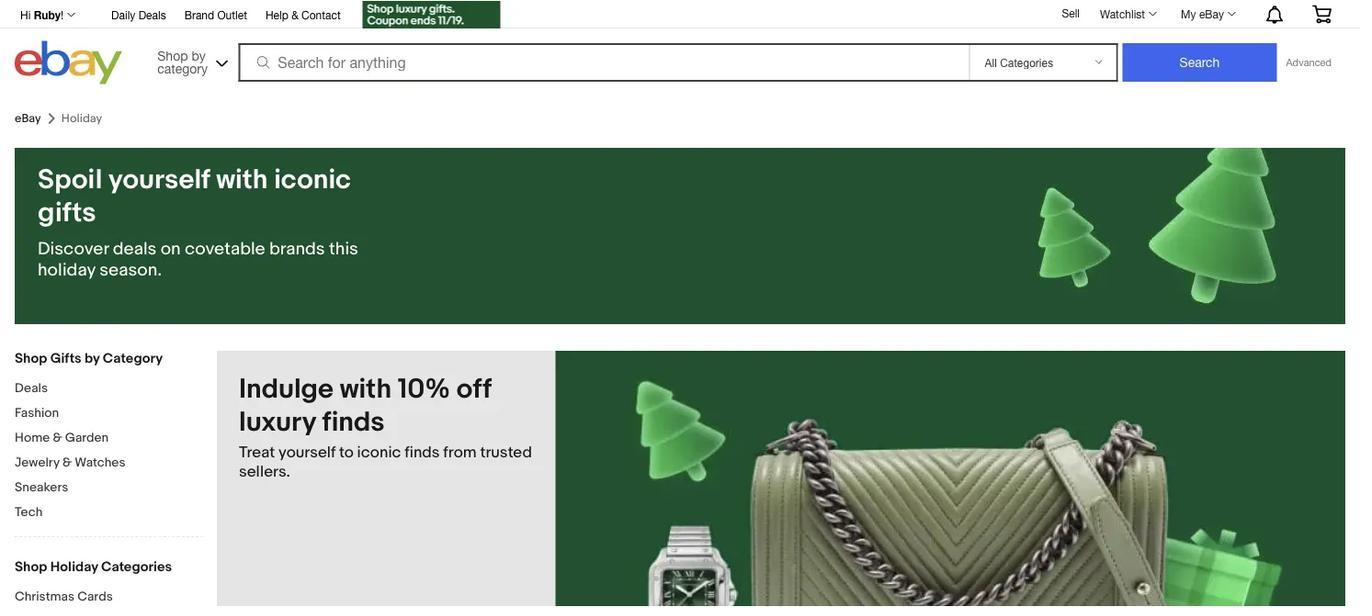 Task type: locate. For each thing, give the bounding box(es) containing it.
indulge
[[239, 373, 334, 406]]

shop up christmas at the bottom
[[15, 559, 47, 575]]

1 vertical spatial shop
[[15, 350, 47, 367]]

tech
[[15, 505, 43, 520]]

brands
[[269, 239, 325, 260]]

brand outlet
[[184, 8, 247, 21]]

to
[[339, 443, 354, 462]]

with inside "spoil yourself with iconic gifts discover deals on covetable brands this holiday season."
[[216, 164, 268, 197]]

iconic right to
[[357, 443, 401, 462]]

iconic up brands
[[274, 164, 351, 197]]

None submit
[[1123, 43, 1277, 82]]

yourself inside "spoil yourself with iconic gifts discover deals on covetable brands this holiday season."
[[109, 164, 210, 197]]

yourself inside indulge with 10% off luxury finds treat yourself to iconic finds from trusted sellers.
[[279, 443, 336, 462]]

contact
[[302, 8, 341, 21]]

daily deals
[[111, 8, 166, 21]]

& inside account navigation
[[292, 8, 298, 21]]

finds up to
[[322, 406, 385, 439]]

1 horizontal spatial ebay
[[1199, 7, 1224, 20]]

0 horizontal spatial with
[[216, 164, 268, 197]]

shop
[[157, 48, 188, 63], [15, 350, 47, 367], [15, 559, 47, 575]]

0 vertical spatial by
[[192, 48, 206, 63]]

1 horizontal spatial finds
[[405, 443, 440, 462]]

1 horizontal spatial by
[[192, 48, 206, 63]]

watches
[[75, 455, 125, 471]]

0 horizontal spatial deals
[[15, 381, 48, 396]]

0 vertical spatial with
[[216, 164, 268, 197]]

0 vertical spatial finds
[[322, 406, 385, 439]]

shop down the brand on the left top of the page
[[157, 48, 188, 63]]

1 vertical spatial deals
[[15, 381, 48, 396]]

spoil
[[38, 164, 102, 197]]

deals fashion home & garden jewelry & watches sneakers tech
[[15, 381, 125, 520]]

iconic inside "spoil yourself with iconic gifts discover deals on covetable brands this holiday season."
[[274, 164, 351, 197]]

advanced
[[1286, 57, 1332, 68]]

shop inside shop by category
[[157, 48, 188, 63]]

brand outlet link
[[184, 6, 247, 26]]

1 horizontal spatial yourself
[[279, 443, 336, 462]]

deals inside deals fashion home & garden jewelry & watches sneakers tech
[[15, 381, 48, 396]]

treat
[[239, 443, 275, 462]]

on
[[161, 239, 181, 260]]

yourself up the on
[[109, 164, 210, 197]]

0 vertical spatial &
[[292, 8, 298, 21]]

gifts
[[50, 350, 82, 367]]

0 horizontal spatial iconic
[[274, 164, 351, 197]]

advanced link
[[1277, 44, 1341, 81]]

2 vertical spatial &
[[62, 455, 72, 471]]

ebay up spoil
[[15, 111, 41, 126]]

finds
[[322, 406, 385, 439], [405, 443, 440, 462]]

1 vertical spatial yourself
[[279, 443, 336, 462]]

christmas cards link
[[15, 589, 203, 607]]

& right "help"
[[292, 8, 298, 21]]

ebay link
[[15, 111, 41, 126]]

0 vertical spatial deals
[[138, 8, 166, 21]]

hi
[[20, 8, 31, 21]]

1 vertical spatial by
[[85, 350, 100, 367]]

deals right 'daily'
[[138, 8, 166, 21]]

home
[[15, 430, 50, 446]]

1 vertical spatial &
[[53, 430, 62, 446]]

0 vertical spatial iconic
[[274, 164, 351, 197]]

with left 10%
[[340, 373, 392, 406]]

help & contact link
[[266, 6, 341, 26]]

with up covetable
[[216, 164, 268, 197]]

0 horizontal spatial by
[[85, 350, 100, 367]]

hi ruby !
[[20, 8, 64, 21]]

0 vertical spatial ebay
[[1199, 7, 1224, 20]]

categories
[[101, 559, 172, 575]]

with
[[216, 164, 268, 197], [340, 373, 392, 406]]

deals inside account navigation
[[138, 8, 166, 21]]

& right jewelry
[[62, 455, 72, 471]]

ebay
[[1199, 7, 1224, 20], [15, 111, 41, 126]]

brand
[[184, 8, 214, 21]]

sneakers link
[[15, 480, 203, 497]]

gifts
[[38, 197, 96, 230]]

shop gifts by category
[[15, 350, 163, 367]]

by right gifts
[[85, 350, 100, 367]]

get the coupon image
[[363, 1, 501, 28]]

from
[[443, 443, 477, 462]]

fashion
[[15, 405, 59, 421]]

&
[[292, 8, 298, 21], [53, 430, 62, 446], [62, 455, 72, 471]]

watchlist
[[1100, 7, 1145, 20]]

christmas
[[15, 589, 74, 605]]

shop by category banner
[[10, 0, 1346, 89]]

season.
[[99, 260, 162, 281]]

iconic
[[274, 164, 351, 197], [357, 443, 401, 462]]

0 horizontal spatial ebay
[[15, 111, 41, 126]]

ebay right my
[[1199, 7, 1224, 20]]

1 horizontal spatial deals
[[138, 8, 166, 21]]

1 vertical spatial with
[[340, 373, 392, 406]]

0 vertical spatial yourself
[[109, 164, 210, 197]]

shop left gifts
[[15, 350, 47, 367]]

daily
[[111, 8, 135, 21]]

1 vertical spatial iconic
[[357, 443, 401, 462]]

by down the brand on the left top of the page
[[192, 48, 206, 63]]

indulge with 10% off luxury finds treat yourself to iconic finds from trusted sellers.
[[239, 373, 532, 482]]

0 horizontal spatial yourself
[[109, 164, 210, 197]]

deals up fashion
[[15, 381, 48, 396]]

shop for shop by category
[[157, 48, 188, 63]]

discover
[[38, 239, 109, 260]]

& right home
[[53, 430, 62, 446]]

1 horizontal spatial with
[[340, 373, 392, 406]]

yourself
[[109, 164, 210, 197], [279, 443, 336, 462]]

shop for shop holiday categories
[[15, 559, 47, 575]]

0 horizontal spatial finds
[[322, 406, 385, 439]]

by
[[192, 48, 206, 63], [85, 350, 100, 367]]

2 vertical spatial shop
[[15, 559, 47, 575]]

jewelry & watches link
[[15, 455, 203, 472]]

1 vertical spatial finds
[[405, 443, 440, 462]]

iconic inside indulge with 10% off luxury finds treat yourself to iconic finds from trusted sellers.
[[357, 443, 401, 462]]

0 vertical spatial shop
[[157, 48, 188, 63]]

deals
[[138, 8, 166, 21], [15, 381, 48, 396]]

1 horizontal spatial iconic
[[357, 443, 401, 462]]

!
[[61, 8, 64, 21]]

yourself left to
[[279, 443, 336, 462]]

finds left the from
[[405, 443, 440, 462]]



Task type: vqa. For each thing, say whether or not it's contained in the screenshot.
Sellers.
yes



Task type: describe. For each thing, give the bounding box(es) containing it.
category
[[103, 350, 163, 367]]

1 vertical spatial ebay
[[15, 111, 41, 126]]

shop by category button
[[149, 41, 232, 80]]

off
[[457, 373, 491, 406]]

fashion link
[[15, 405, 203, 423]]

my ebay
[[1181, 7, 1224, 20]]

shop holiday categories
[[15, 559, 172, 575]]

shop by category
[[157, 48, 208, 76]]

sell
[[1062, 7, 1080, 19]]

none submit inside shop by category banner
[[1123, 43, 1277, 82]]

sellers.
[[239, 462, 290, 482]]

outlet
[[217, 8, 247, 21]]

garden
[[65, 430, 109, 446]]

my ebay link
[[1171, 3, 1245, 25]]

your shopping cart image
[[1312, 5, 1333, 23]]

spoil yourself with iconic gifts discover deals on covetable brands this holiday season.
[[38, 164, 358, 281]]

help
[[266, 8, 288, 21]]

daily deals link
[[111, 6, 166, 26]]

tech link
[[15, 505, 203, 522]]

sell link
[[1054, 7, 1088, 19]]

holiday
[[50, 559, 98, 575]]

ruby
[[34, 8, 61, 21]]

deals
[[113, 239, 157, 260]]

this
[[329, 239, 358, 260]]

category
[[157, 61, 208, 76]]

cards
[[77, 589, 113, 605]]

10%
[[398, 373, 451, 406]]

Search for anything text field
[[241, 45, 966, 80]]

shop for shop gifts by category
[[15, 350, 47, 367]]

sneakers
[[15, 480, 68, 495]]

home & garden link
[[15, 430, 203, 448]]

holiday
[[38, 260, 95, 281]]

my
[[1181, 7, 1196, 20]]

by inside shop by category
[[192, 48, 206, 63]]

with inside indulge with 10% off luxury finds treat yourself to iconic finds from trusted sellers.
[[340, 373, 392, 406]]

covetable
[[185, 239, 265, 260]]

watchlist link
[[1090, 3, 1166, 25]]

ebay inside my ebay link
[[1199, 7, 1224, 20]]

christmas cards
[[15, 589, 113, 605]]

account navigation
[[10, 0, 1346, 31]]

help & contact
[[266, 8, 341, 21]]

luxury
[[239, 406, 316, 439]]

indulge with 10% off luxury finds main content
[[217, 351, 1346, 608]]

jewelry
[[15, 455, 60, 471]]

deals link
[[15, 381, 203, 398]]

trusted
[[480, 443, 532, 462]]



